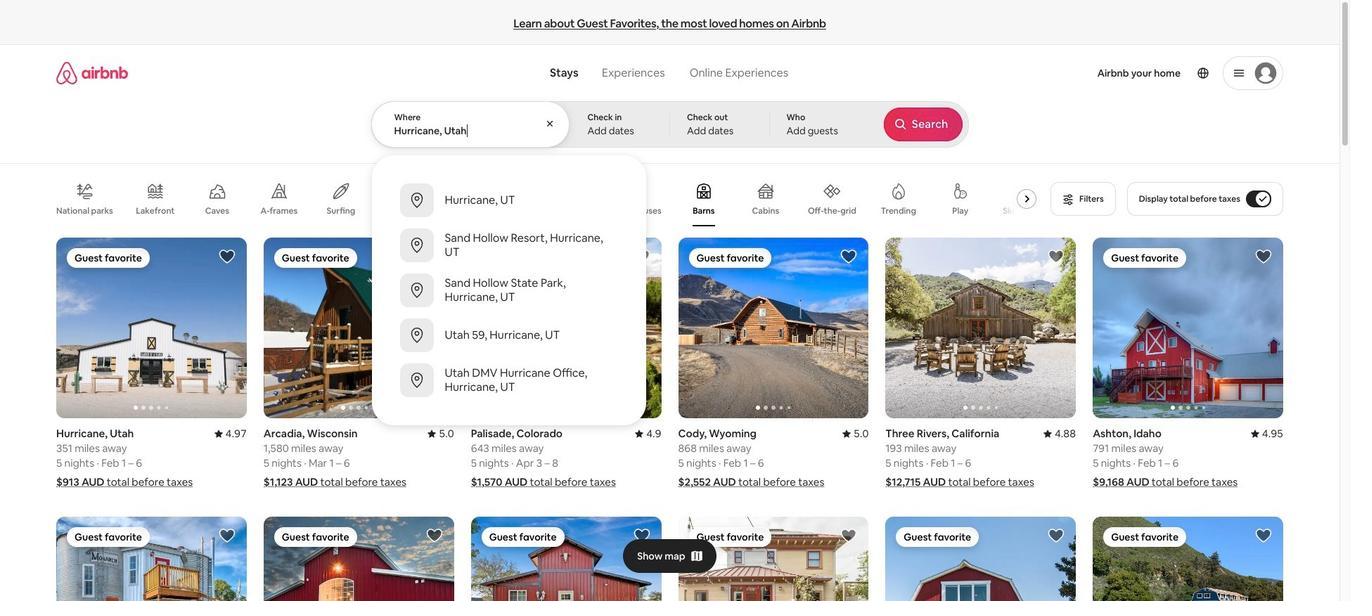 Task type: describe. For each thing, give the bounding box(es) containing it.
5.0 out of 5 average rating image for add to wishlist: cody, wyoming icon
[[843, 427, 869, 440]]

2 option from the top
[[372, 223, 646, 268]]

add to wishlist: belgrade, montana image
[[1048, 528, 1065, 545]]

add to wishlist: palisade, colorado image
[[633, 248, 650, 265]]

5 option from the top
[[372, 358, 646, 403]]

5.0 out of 5 average rating image for add to wishlist: arcadia, wisconsin image
[[428, 427, 454, 440]]

profile element
[[811, 45, 1283, 101]]

add to wishlist: corvallis, montana image
[[219, 528, 235, 545]]

add to wishlist: cody, wyoming image
[[841, 248, 858, 265]]

add to wishlist: carmel valley, california image
[[1255, 528, 1272, 545]]



Task type: locate. For each thing, give the bounding box(es) containing it.
add to wishlist: meridian, idaho image
[[633, 528, 650, 545]]

1 option from the top
[[372, 178, 646, 223]]

4.95 out of 5 average rating image
[[1251, 427, 1283, 440]]

add to wishlist: hurricane, utah image
[[219, 248, 235, 265]]

4 option from the top
[[372, 313, 646, 358]]

add to wishlist: three rivers, california image
[[1048, 248, 1065, 265]]

0 horizontal spatial 5.0 out of 5 average rating image
[[428, 427, 454, 440]]

3 option from the top
[[372, 268, 646, 313]]

group
[[56, 172, 1042, 226], [56, 238, 247, 419], [264, 238, 454, 419], [471, 238, 661, 419], [678, 238, 869, 419], [886, 238, 1267, 419], [1093, 238, 1283, 419], [56, 517, 247, 601], [264, 517, 454, 601], [471, 517, 661, 601], [678, 517, 869, 601], [886, 517, 1076, 601], [1093, 517, 1283, 601]]

add to wishlist: arcadia, wisconsin image
[[426, 248, 443, 265]]

what can we help you find? tab list
[[539, 58, 677, 89]]

4.9 out of 5 average rating image
[[635, 427, 661, 440]]

4.88 out of 5 average rating image
[[1044, 427, 1076, 440]]

5.0 out of 5 average rating image
[[428, 427, 454, 440], [843, 427, 869, 440]]

None search field
[[371, 45, 969, 425]]

option
[[372, 178, 646, 223], [372, 223, 646, 268], [372, 268, 646, 313], [372, 313, 646, 358], [372, 358, 646, 403]]

1 horizontal spatial 5.0 out of 5 average rating image
[[843, 427, 869, 440]]

add to wishlist: oakland, california image
[[841, 528, 858, 545]]

2 5.0 out of 5 average rating image from the left
[[843, 427, 869, 440]]

add to wishlist: cedar city, utah image
[[426, 528, 443, 545]]

4.97 out of 5 average rating image
[[214, 427, 247, 440]]

add to wishlist: ashton, idaho image
[[1255, 248, 1272, 265]]

search suggestions list box
[[372, 167, 646, 414]]

tab panel
[[371, 101, 969, 425]]

1 5.0 out of 5 average rating image from the left
[[428, 427, 454, 440]]

Search destinations search field
[[394, 124, 547, 137]]



Task type: vqa. For each thing, say whether or not it's contained in the screenshot.
– to the right
no



